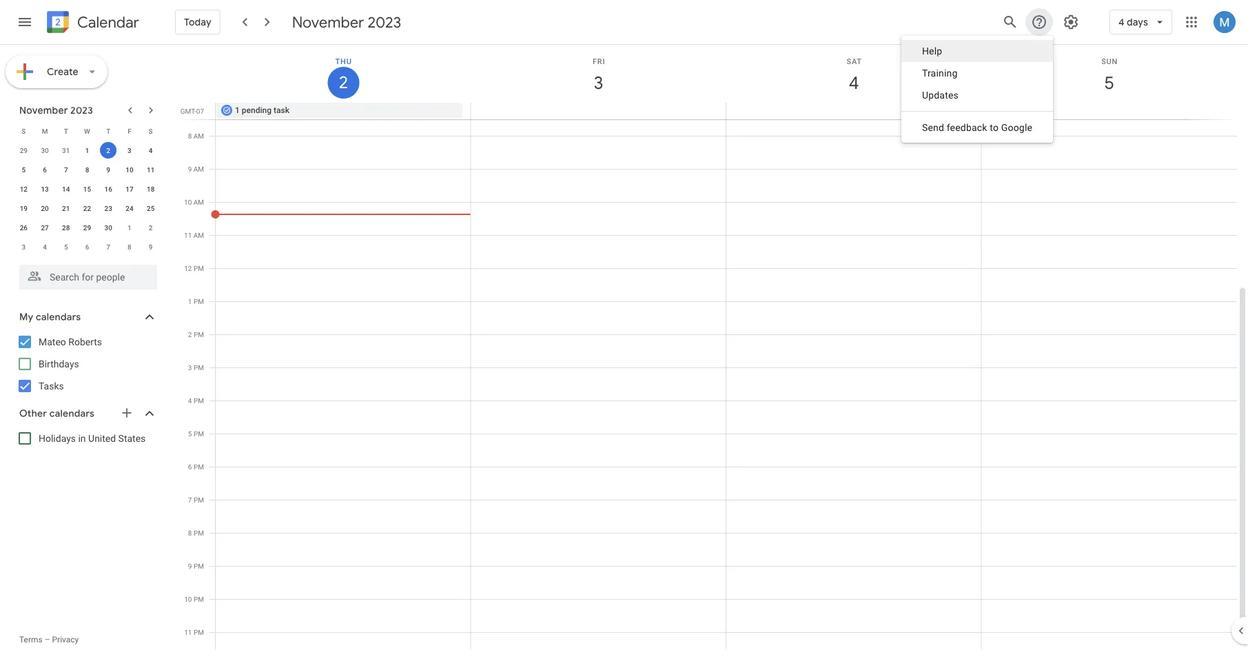 Task type: locate. For each thing, give the bounding box(es) containing it.
create
[[47, 66, 79, 78]]

november
[[292, 12, 364, 32], [19, 104, 68, 117]]

7 row from the top
[[13, 237, 161, 257]]

calendars
[[36, 311, 81, 323], [49, 408, 95, 420]]

4 days button
[[1110, 6, 1173, 39]]

6 down 29 element on the top
[[85, 243, 89, 251]]

0 horizontal spatial 12
[[20, 185, 28, 193]]

pm
[[194, 264, 204, 272], [194, 297, 204, 305], [194, 330, 204, 339], [194, 363, 204, 372], [194, 396, 204, 405], [194, 430, 204, 438], [194, 463, 204, 471], [194, 496, 204, 504], [194, 529, 204, 537], [194, 562, 204, 570], [194, 595, 204, 603], [194, 628, 204, 636]]

4 down '27' element
[[43, 243, 47, 251]]

2 vertical spatial 10
[[184, 595, 192, 603]]

1 horizontal spatial 29
[[83, 223, 91, 232]]

0 horizontal spatial 30
[[41, 146, 49, 154]]

1 pending task
[[235, 106, 290, 115]]

12
[[20, 185, 28, 193], [184, 264, 192, 272]]

pm down 2 pm
[[194, 363, 204, 372]]

24 element
[[121, 200, 138, 217]]

11 for 11
[[147, 165, 155, 174]]

menu
[[902, 36, 1054, 143]]

9 up 10 pm on the left of the page
[[188, 562, 192, 570]]

other
[[19, 408, 47, 420]]

0 horizontal spatial t
[[64, 127, 68, 135]]

pm up the 3 pm
[[194, 330, 204, 339]]

9 pm from the top
[[194, 529, 204, 537]]

11
[[147, 165, 155, 174], [184, 231, 192, 239], [184, 628, 192, 636]]

pm down 8 pm
[[194, 562, 204, 570]]

5 down 28 element
[[64, 243, 68, 251]]

3 down 2 pm
[[188, 363, 192, 372]]

2 row from the top
[[13, 141, 161, 160]]

am down the 07
[[194, 132, 204, 140]]

8 pm from the top
[[194, 496, 204, 504]]

1 horizontal spatial november 2023
[[292, 12, 402, 32]]

11 am
[[184, 231, 204, 239]]

12 pm from the top
[[194, 628, 204, 636]]

3 link
[[583, 67, 615, 99]]

2 for 2, today element
[[106, 146, 110, 154]]

11 for 11 am
[[184, 231, 192, 239]]

1 pm
[[188, 297, 204, 305]]

row up 29 element on the top
[[13, 199, 161, 218]]

6 up the 13 element in the top of the page
[[43, 165, 47, 174]]

0 vertical spatial 2023
[[368, 12, 402, 32]]

sun
[[1102, 57, 1119, 66]]

6 inside 'grid'
[[188, 463, 192, 471]]

am for 10 am
[[194, 198, 204, 206]]

1 horizontal spatial 6
[[85, 243, 89, 251]]

1 down 12 pm
[[188, 297, 192, 305]]

1 vertical spatial 7
[[106, 243, 110, 251]]

grid containing 3
[[177, 45, 1249, 650]]

0 horizontal spatial november 2023
[[19, 104, 93, 117]]

5 down the october 29 element
[[22, 165, 26, 174]]

1 inside button
[[235, 106, 240, 115]]

8 am
[[188, 132, 204, 140]]

7 pm from the top
[[194, 463, 204, 471]]

27
[[41, 223, 49, 232]]

privacy link
[[52, 635, 79, 645]]

8 pm
[[188, 529, 204, 537]]

22 element
[[79, 200, 95, 217]]

9 for 9 am
[[188, 165, 192, 173]]

s up the october 29 element
[[22, 127, 26, 135]]

1 horizontal spatial 30
[[104, 223, 112, 232]]

11 down 10 am
[[184, 231, 192, 239]]

cell down 3 link
[[471, 103, 726, 119]]

1 vertical spatial 12
[[184, 264, 192, 272]]

30 down "m"
[[41, 146, 49, 154]]

november 2023 grid
[[13, 121, 161, 257]]

1 up the december 8 element
[[128, 223, 132, 232]]

t
[[64, 127, 68, 135], [106, 127, 110, 135]]

1 am from the top
[[194, 132, 204, 140]]

3
[[593, 71, 603, 94], [128, 146, 132, 154], [22, 243, 26, 251], [188, 363, 192, 372]]

9
[[188, 165, 192, 173], [106, 165, 110, 174], [149, 243, 153, 251], [188, 562, 192, 570]]

december 8 element
[[121, 239, 138, 255]]

29
[[20, 146, 28, 154], [83, 223, 91, 232]]

0 vertical spatial calendars
[[36, 311, 81, 323]]

18 element
[[142, 181, 159, 197]]

7 inside 'grid'
[[188, 496, 192, 504]]

2 inside cell
[[106, 146, 110, 154]]

17
[[126, 185, 133, 193]]

my calendars button
[[3, 306, 171, 328]]

row containing 26
[[13, 218, 161, 237]]

12 down 11 am
[[184, 264, 192, 272]]

2 vertical spatial 6
[[188, 463, 192, 471]]

7 up 14 element
[[64, 165, 68, 174]]

am up 12 pm
[[194, 231, 204, 239]]

11 element
[[142, 161, 159, 178]]

am down 8 am at top left
[[194, 165, 204, 173]]

5 inside sun 5
[[1104, 71, 1114, 94]]

8 down gmt-
[[188, 132, 192, 140]]

updates menu item
[[902, 84, 1054, 106]]

pm for 10 pm
[[194, 595, 204, 603]]

s right f
[[149, 127, 153, 135]]

1 left the pending
[[235, 106, 240, 115]]

1 vertical spatial calendars
[[49, 408, 95, 420]]

2 pm from the top
[[194, 297, 204, 305]]

sun 5
[[1102, 57, 1119, 94]]

am down 9 am
[[194, 198, 204, 206]]

0 vertical spatial 30
[[41, 146, 49, 154]]

12 inside '12' element
[[20, 185, 28, 193]]

calendars up mateo
[[36, 311, 81, 323]]

29 element
[[79, 219, 95, 236]]

pm for 4 pm
[[194, 396, 204, 405]]

2 cell
[[98, 141, 119, 160]]

pm up 5 pm
[[194, 396, 204, 405]]

create button
[[6, 55, 107, 88]]

gmt-07
[[181, 107, 204, 115]]

11 down 10 pm on the left of the page
[[184, 628, 192, 636]]

2, today element
[[100, 142, 117, 159]]

3 pm from the top
[[194, 330, 204, 339]]

november 2023
[[292, 12, 402, 32], [19, 104, 93, 117]]

1 vertical spatial 30
[[104, 223, 112, 232]]

5 link
[[1094, 67, 1126, 99]]

1 pm from the top
[[194, 264, 204, 272]]

10
[[126, 165, 133, 174], [184, 198, 192, 206], [184, 595, 192, 603]]

december 7 element
[[100, 239, 117, 255]]

2 horizontal spatial 6
[[188, 463, 192, 471]]

december 2 element
[[142, 219, 159, 236]]

0 horizontal spatial november
[[19, 104, 68, 117]]

f
[[128, 127, 131, 135]]

t up october 31 element
[[64, 127, 68, 135]]

9 inside december 9 element
[[149, 243, 153, 251]]

cell
[[471, 103, 726, 119], [726, 103, 982, 119], [982, 103, 1237, 119]]

2 horizontal spatial 7
[[188, 496, 192, 504]]

updates
[[923, 89, 959, 101]]

calendars for my calendars
[[36, 311, 81, 323]]

11 pm
[[184, 628, 204, 636]]

3 am from the top
[[194, 198, 204, 206]]

cell down 5 'link'
[[982, 103, 1237, 119]]

row group
[[13, 141, 161, 257]]

cell down the 4 link
[[726, 103, 982, 119]]

row containing 12
[[13, 179, 161, 199]]

row
[[13, 121, 161, 141], [13, 141, 161, 160], [13, 160, 161, 179], [13, 179, 161, 199], [13, 199, 161, 218], [13, 218, 161, 237], [13, 237, 161, 257]]

11 inside 11 element
[[147, 165, 155, 174]]

10 pm from the top
[[194, 562, 204, 570]]

2 vertical spatial 11
[[184, 628, 192, 636]]

4 left days
[[1119, 16, 1125, 28]]

november up "m"
[[19, 104, 68, 117]]

pm for 9 pm
[[194, 562, 204, 570]]

pm up 9 pm
[[194, 529, 204, 537]]

6 row from the top
[[13, 218, 161, 237]]

10 up the 17 at the top left of the page
[[126, 165, 133, 174]]

4 am from the top
[[194, 231, 204, 239]]

row up 22 element
[[13, 179, 161, 199]]

calendars up in
[[49, 408, 95, 420]]

31
[[62, 146, 70, 154]]

4 pm from the top
[[194, 363, 204, 372]]

november up thu
[[292, 12, 364, 32]]

15
[[83, 185, 91, 193]]

row containing s
[[13, 121, 161, 141]]

calendar
[[77, 13, 139, 32]]

send feedback to google
[[923, 122, 1033, 133]]

10 for 10 pm
[[184, 595, 192, 603]]

calendar element
[[44, 8, 139, 39]]

22
[[83, 204, 91, 212]]

2 am from the top
[[194, 165, 204, 173]]

29 down the 22
[[83, 223, 91, 232]]

16
[[104, 185, 112, 193]]

17 element
[[121, 181, 138, 197]]

united
[[88, 433, 116, 444]]

1 horizontal spatial s
[[149, 127, 153, 135]]

12 inside 'grid'
[[184, 264, 192, 272]]

grid
[[177, 45, 1249, 650]]

0 vertical spatial 29
[[20, 146, 28, 154]]

5 pm from the top
[[194, 396, 204, 405]]

0 vertical spatial november
[[292, 12, 364, 32]]

2 pm
[[188, 330, 204, 339]]

26 element
[[15, 219, 32, 236]]

december 4 element
[[37, 239, 53, 255]]

row down w
[[13, 141, 161, 160]]

29 inside 29 element
[[83, 223, 91, 232]]

3 down fri
[[593, 71, 603, 94]]

pm for 3 pm
[[194, 363, 204, 372]]

1 vertical spatial 29
[[83, 223, 91, 232]]

1 row from the top
[[13, 121, 161, 141]]

1 horizontal spatial 2023
[[368, 12, 402, 32]]

4 inside 4 days popup button
[[1119, 16, 1125, 28]]

2 t from the left
[[106, 127, 110, 135]]

29 left october 30 element
[[20, 146, 28, 154]]

7 pm
[[188, 496, 204, 504]]

1
[[235, 106, 240, 115], [85, 146, 89, 154], [128, 223, 132, 232], [188, 297, 192, 305]]

4 inside december 4 "element"
[[43, 243, 47, 251]]

8 for 8 pm
[[188, 529, 192, 537]]

pm down 6 pm at the left bottom
[[194, 496, 204, 504]]

pm up 1 pm
[[194, 264, 204, 272]]

5
[[1104, 71, 1114, 94], [22, 165, 26, 174], [64, 243, 68, 251], [188, 430, 192, 438]]

8 down december 1 element at the top of the page
[[128, 243, 132, 251]]

m
[[42, 127, 48, 135]]

0 horizontal spatial 29
[[20, 146, 28, 154]]

1 horizontal spatial 7
[[106, 243, 110, 251]]

5 down sun
[[1104, 71, 1114, 94]]

11 pm from the top
[[194, 595, 204, 603]]

8 up 15 element
[[85, 165, 89, 174]]

2023
[[368, 12, 402, 32], [70, 104, 93, 117]]

s
[[22, 127, 26, 135], [149, 127, 153, 135]]

2 cell from the left
[[726, 103, 982, 119]]

7 down 6 pm at the left bottom
[[188, 496, 192, 504]]

4 down the 3 pm
[[188, 396, 192, 405]]

10 inside row
[[126, 165, 133, 174]]

0 vertical spatial 6
[[43, 165, 47, 174]]

2 vertical spatial 7
[[188, 496, 192, 504]]

pm up 6 pm at the left bottom
[[194, 430, 204, 438]]

10 up 11 am
[[184, 198, 192, 206]]

20 element
[[37, 200, 53, 217]]

4 row from the top
[[13, 179, 161, 199]]

main drawer image
[[17, 14, 33, 30]]

Search for people text field
[[28, 265, 149, 290]]

2
[[338, 72, 347, 93], [106, 146, 110, 154], [149, 223, 153, 232], [188, 330, 192, 339]]

row up the december 6 element
[[13, 218, 161, 237]]

4
[[1119, 16, 1125, 28], [849, 71, 859, 94], [149, 146, 153, 154], [43, 243, 47, 251], [188, 396, 192, 405]]

0 vertical spatial 7
[[64, 165, 68, 174]]

11 up 18
[[147, 165, 155, 174]]

november 2023 up "m"
[[19, 104, 93, 117]]

12 for 12 pm
[[184, 264, 192, 272]]

10 up 11 pm
[[184, 595, 192, 603]]

07
[[196, 107, 204, 115]]

1 for 1 pending task
[[235, 106, 240, 115]]

t up 2 cell
[[106, 127, 110, 135]]

pm down 5 pm
[[194, 463, 204, 471]]

0 horizontal spatial 7
[[64, 165, 68, 174]]

october 31 element
[[58, 142, 74, 159]]

7 down 30 element
[[106, 243, 110, 251]]

pm for 7 pm
[[194, 496, 204, 504]]

training menu item
[[902, 62, 1054, 84]]

0 vertical spatial november 2023
[[292, 12, 402, 32]]

1 vertical spatial november
[[19, 104, 68, 117]]

1 vertical spatial 11
[[184, 231, 192, 239]]

1 horizontal spatial t
[[106, 127, 110, 135]]

1 vertical spatial 10
[[184, 198, 192, 206]]

12 up 19
[[20, 185, 28, 193]]

12 element
[[15, 181, 32, 197]]

14 element
[[58, 181, 74, 197]]

pm down 9 pm
[[194, 595, 204, 603]]

terms link
[[19, 635, 43, 645]]

thu 2
[[336, 57, 352, 93]]

1 down w
[[85, 146, 89, 154]]

10 am
[[184, 198, 204, 206]]

support image
[[1031, 14, 1048, 30]]

1 horizontal spatial 12
[[184, 264, 192, 272]]

1 cell from the left
[[471, 103, 726, 119]]

row up 15 element
[[13, 160, 161, 179]]

0 horizontal spatial 2023
[[70, 104, 93, 117]]

3 row from the top
[[13, 160, 161, 179]]

november 2023 up thu
[[292, 12, 402, 32]]

holidays in united states
[[39, 433, 146, 444]]

send feedback to google menu item
[[902, 117, 1054, 139]]

28
[[62, 223, 70, 232]]

30 down 23
[[104, 223, 112, 232]]

8
[[188, 132, 192, 140], [85, 165, 89, 174], [128, 243, 132, 251], [188, 529, 192, 537]]

sat 4
[[847, 57, 863, 94]]

1 vertical spatial 6
[[85, 243, 89, 251]]

pm for 2 pm
[[194, 330, 204, 339]]

am for 9 am
[[194, 165, 204, 173]]

0 vertical spatial 12
[[20, 185, 28, 193]]

pm down 10 pm on the left of the page
[[194, 628, 204, 636]]

4 down sat
[[849, 71, 859, 94]]

9 for december 9 element in the top left of the page
[[149, 243, 153, 251]]

29 inside the october 29 element
[[20, 146, 28, 154]]

row down 29 element on the top
[[13, 237, 161, 257]]

help
[[923, 45, 943, 57]]

6 up 7 pm
[[188, 463, 192, 471]]

settings menu image
[[1063, 14, 1080, 30]]

5 row from the top
[[13, 199, 161, 218]]

19
[[20, 204, 28, 212]]

1 for december 1 element at the top of the page
[[128, 223, 132, 232]]

16 element
[[100, 181, 117, 197]]

6
[[43, 165, 47, 174], [85, 243, 89, 251], [188, 463, 192, 471]]

9 up 10 am
[[188, 165, 192, 173]]

21
[[62, 204, 70, 212]]

row up 2, today element
[[13, 121, 161, 141]]

pending
[[242, 106, 272, 115]]

december 6 element
[[79, 239, 95, 255]]

6 pm from the top
[[194, 430, 204, 438]]

2 for december 2 element
[[149, 223, 153, 232]]

0 vertical spatial 11
[[147, 165, 155, 174]]

feedback
[[947, 122, 988, 133]]

25 element
[[142, 200, 159, 217]]

8 down 7 pm
[[188, 529, 192, 537]]

am for 8 am
[[194, 132, 204, 140]]

9 down december 2 element
[[149, 243, 153, 251]]

None search field
[[0, 259, 171, 290]]

0 vertical spatial 10
[[126, 165, 133, 174]]

row group containing 29
[[13, 141, 161, 257]]

0 horizontal spatial s
[[22, 127, 26, 135]]

mateo roberts
[[39, 336, 102, 348]]

pm up 2 pm
[[194, 297, 204, 305]]



Task type: describe. For each thing, give the bounding box(es) containing it.
29 for the october 29 element
[[20, 146, 28, 154]]

30 element
[[100, 219, 117, 236]]

23
[[104, 204, 112, 212]]

29 for 29 element on the top
[[83, 223, 91, 232]]

6 pm
[[188, 463, 204, 471]]

5 down '4 pm'
[[188, 430, 192, 438]]

7 for december 7 element
[[106, 243, 110, 251]]

10 element
[[121, 161, 138, 178]]

row containing 29
[[13, 141, 161, 160]]

privacy
[[52, 635, 79, 645]]

9 up the 16 element
[[106, 165, 110, 174]]

1 s from the left
[[22, 127, 26, 135]]

1 t from the left
[[64, 127, 68, 135]]

calendar heading
[[74, 13, 139, 32]]

tasks
[[39, 380, 64, 392]]

in
[[78, 433, 86, 444]]

task
[[274, 106, 290, 115]]

12 for 12
[[20, 185, 28, 193]]

13 element
[[37, 181, 53, 197]]

1 for 1 pm
[[188, 297, 192, 305]]

my calendars list
[[3, 331, 171, 397]]

0 horizontal spatial 6
[[43, 165, 47, 174]]

4 link
[[839, 67, 870, 99]]

27 element
[[37, 219, 53, 236]]

15 element
[[79, 181, 95, 197]]

1 horizontal spatial november
[[292, 12, 364, 32]]

pm for 5 pm
[[194, 430, 204, 438]]

30 for 30 element
[[104, 223, 112, 232]]

row containing 5
[[13, 160, 161, 179]]

1 pending task button
[[216, 103, 463, 118]]

mateo
[[39, 336, 66, 348]]

9 for 9 pm
[[188, 562, 192, 570]]

4 pm
[[188, 396, 204, 405]]

terms – privacy
[[19, 635, 79, 645]]

google
[[1002, 122, 1033, 133]]

25
[[147, 204, 155, 212]]

sat
[[847, 57, 863, 66]]

pm for 6 pm
[[194, 463, 204, 471]]

send
[[923, 122, 945, 133]]

20
[[41, 204, 49, 212]]

3 cell from the left
[[982, 103, 1237, 119]]

11 for 11 pm
[[184, 628, 192, 636]]

fri
[[593, 57, 606, 66]]

december 3 element
[[15, 239, 32, 255]]

help menu item
[[902, 40, 1054, 62]]

w
[[84, 127, 90, 135]]

row containing 3
[[13, 237, 161, 257]]

my
[[19, 311, 33, 323]]

menu containing help
[[902, 36, 1054, 143]]

–
[[45, 635, 50, 645]]

8 for the december 8 element
[[128, 243, 132, 251]]

30 for october 30 element
[[41, 146, 49, 154]]

10 for 10
[[126, 165, 133, 174]]

am for 11 am
[[194, 231, 204, 239]]

18
[[147, 185, 155, 193]]

21 element
[[58, 200, 74, 217]]

4 days
[[1119, 16, 1149, 28]]

2 inside thu 2
[[338, 72, 347, 93]]

other calendars button
[[3, 403, 171, 425]]

pm for 12 pm
[[194, 264, 204, 272]]

3 down "26" "element"
[[22, 243, 26, 251]]

october 29 element
[[15, 142, 32, 159]]

holidays
[[39, 433, 76, 444]]

today button
[[175, 6, 220, 39]]

fri 3
[[593, 57, 606, 94]]

2 for 2 pm
[[188, 330, 192, 339]]

calendars for other calendars
[[49, 408, 95, 420]]

24
[[126, 204, 133, 212]]

26
[[20, 223, 28, 232]]

10 for 10 am
[[184, 198, 192, 206]]

4 for 4 days
[[1119, 16, 1125, 28]]

2 s from the left
[[149, 127, 153, 135]]

birthdays
[[39, 358, 79, 370]]

3 pm
[[188, 363, 204, 372]]

10 pm
[[184, 595, 204, 603]]

pm for 1 pm
[[194, 297, 204, 305]]

1 pending task row
[[210, 103, 1249, 119]]

pm for 8 pm
[[194, 529, 204, 537]]

december 5 element
[[58, 239, 74, 255]]

19 element
[[15, 200, 32, 217]]

4 for 4 pm
[[188, 396, 192, 405]]

gmt-
[[181, 107, 196, 115]]

row containing 19
[[13, 199, 161, 218]]

5 pm
[[188, 430, 204, 438]]

13
[[41, 185, 49, 193]]

7 for 7 pm
[[188, 496, 192, 504]]

add other calendars image
[[120, 406, 134, 420]]

states
[[118, 433, 146, 444]]

december 1 element
[[121, 219, 138, 236]]

october 30 element
[[37, 142, 53, 159]]

4 up 11 element
[[149, 146, 153, 154]]

28 element
[[58, 219, 74, 236]]

today
[[184, 16, 211, 28]]

other calendars
[[19, 408, 95, 420]]

1 vertical spatial 2023
[[70, 104, 93, 117]]

3 inside fri 3
[[593, 71, 603, 94]]

days
[[1127, 16, 1149, 28]]

6 for the december 6 element
[[85, 243, 89, 251]]

my calendars
[[19, 311, 81, 323]]

12 pm
[[184, 264, 204, 272]]

23 element
[[100, 200, 117, 217]]

4 inside the sat 4
[[849, 71, 859, 94]]

terms
[[19, 635, 43, 645]]

1 vertical spatial november 2023
[[19, 104, 93, 117]]

training
[[923, 67, 958, 79]]

to
[[990, 122, 999, 133]]

9 pm
[[188, 562, 204, 570]]

9 am
[[188, 165, 204, 173]]

2 link
[[328, 67, 359, 99]]

6 for 6 pm
[[188, 463, 192, 471]]

8 for 8 am
[[188, 132, 192, 140]]

14
[[62, 185, 70, 193]]

pm for 11 pm
[[194, 628, 204, 636]]

3 down f
[[128, 146, 132, 154]]

roberts
[[68, 336, 102, 348]]

4 for december 4 "element"
[[43, 243, 47, 251]]

december 9 element
[[142, 239, 159, 255]]

thu
[[336, 57, 352, 66]]



Task type: vqa. For each thing, say whether or not it's contained in the screenshot.


